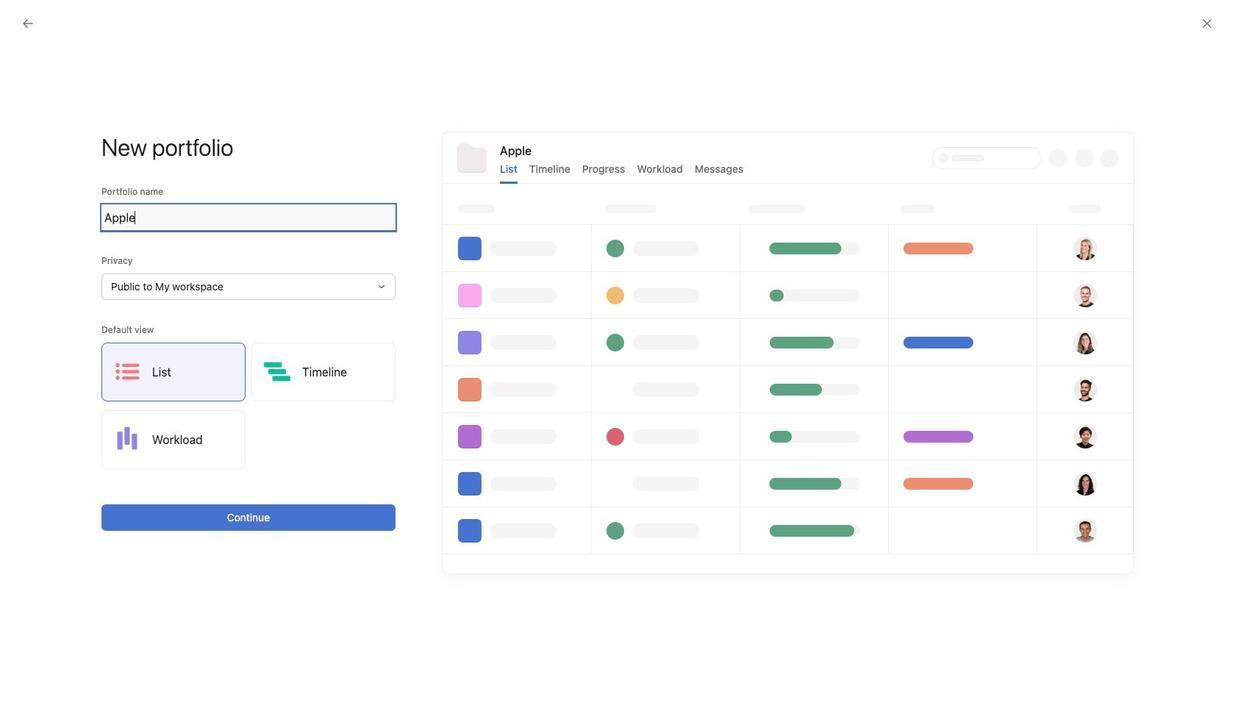 Task type: locate. For each thing, give the bounding box(es) containing it.
list box
[[444, 6, 797, 29]]

None text field
[[102, 204, 396, 231]]

projects element
[[0, 381, 177, 575]]

collapse list for this section: recent portfolios image
[[419, 162, 431, 174]]

this is a preview of your portfolio image
[[443, 132, 1134, 574]]

close image
[[1202, 18, 1214, 29]]



Task type: describe. For each thing, give the bounding box(es) containing it.
james, profile image
[[16, 334, 34, 352]]

hide sidebar image
[[19, 12, 31, 24]]

go back image
[[22, 18, 34, 29]]

starred element
[[0, 234, 177, 381]]



Task type: vqa. For each thing, say whether or not it's contained in the screenshot.
Global ELEMENT
no



